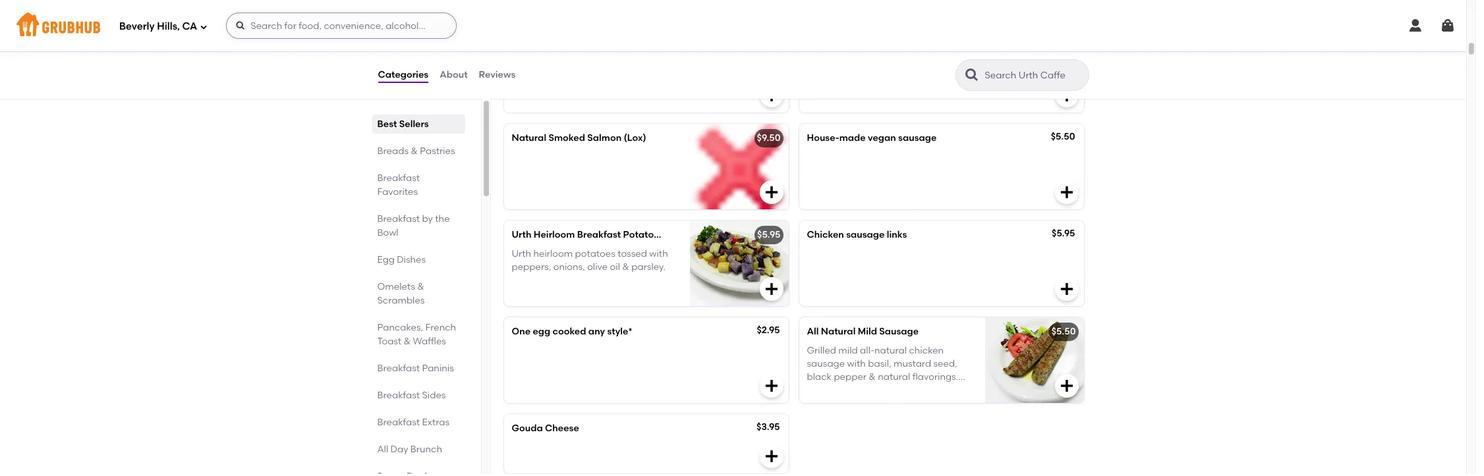 Task type: describe. For each thing, give the bounding box(es) containing it.
pepper
[[834, 372, 867, 383]]

& inside pancakes, french toast & waffles
[[404, 336, 411, 347]]

chicken
[[909, 345, 944, 356]]

casing.
[[807, 399, 839, 410]]

grilled
[[807, 345, 837, 356]]

onions,
[[553, 262, 585, 273]]

thick
[[807, 62, 832, 73]]

breads & pastries tab
[[377, 144, 460, 158]]

mild
[[858, 326, 877, 338]]

vegan
[[868, 133, 896, 144]]

links
[[887, 230, 907, 241]]

natural smoked salmon (lox) image
[[690, 124, 789, 210]]

the
[[435, 214, 450, 225]]

breakfast by the bowl
[[377, 214, 450, 239]]

basil,
[[868, 359, 892, 370]]

a
[[889, 385, 895, 396]]

breakfast for breakfast favorites
[[377, 173, 420, 184]]

of
[[829, 385, 838, 396]]

olive
[[587, 262, 608, 273]]

breakfast for breakfast sides
[[377, 390, 420, 401]]

sausage inside grilled mild all-natural chicken sausage with basil, mustard seed, black pepper & natural flavorings. free of nitrates, in a natural collagen casing.
[[807, 359, 845, 370]]

0 vertical spatial natural
[[512, 133, 547, 144]]

pancakes, french toast & waffles tab
[[377, 321, 460, 349]]

urth heirloom breakfast potatoes
[[512, 230, 664, 241]]

urth heirloom potatoes tossed with peppers, onions, olive oil & parsley.
[[512, 248, 668, 273]]

all-
[[860, 345, 875, 356]]

day
[[391, 444, 408, 456]]

beverly
[[119, 20, 155, 32]]

breakfast sides tab
[[377, 389, 460, 403]]

mustard
[[894, 359, 932, 370]]

sausage
[[880, 326, 919, 338]]

made
[[840, 133, 866, 144]]

thick cut bacon
[[807, 62, 880, 73]]

mild
[[839, 345, 858, 356]]

peppers,
[[512, 262, 551, 273]]

all natural mild sausage
[[807, 326, 919, 338]]

potato
[[512, 62, 543, 73]]

pancakes, french toast & waffles
[[377, 322, 456, 347]]

chicken sausage links
[[807, 230, 907, 241]]

by
[[422, 214, 433, 225]]

one
[[512, 326, 531, 338]]

categories
[[378, 69, 429, 80]]

categories button
[[377, 51, 429, 99]]

parsley.
[[632, 262, 666, 273]]

pastries
[[420, 146, 455, 157]]

cooked
[[553, 326, 586, 338]]

Search Urth Caffe search field
[[984, 69, 1085, 82]]

grilled mild all-natural chicken sausage with basil, mustard seed, black pepper & natural flavorings. free of nitrates, in a natural collagen casing.
[[807, 345, 970, 410]]

sellers
[[399, 119, 429, 130]]

all for all natural mild sausage
[[807, 326, 819, 338]]

potatoes
[[575, 248, 616, 259]]

collagen
[[932, 385, 970, 396]]

breakfast paninis tab
[[377, 362, 460, 376]]

reviews button
[[478, 51, 516, 99]]

oil
[[610, 262, 620, 273]]

beverly hills, ca
[[119, 20, 197, 32]]

egg
[[377, 254, 395, 266]]

omelets & scrambles tab
[[377, 280, 460, 308]]

with inside grilled mild all-natural chicken sausage with basil, mustard seed, black pepper & natural flavorings. free of nitrates, in a natural collagen casing.
[[847, 359, 866, 370]]

1 vertical spatial $5.50
[[1052, 326, 1076, 338]]

breakfast favorites
[[377, 173, 420, 198]]

extras
[[422, 417, 450, 428]]

bacon
[[851, 62, 880, 73]]

reviews
[[479, 69, 516, 80]]

& inside "omelets & scrambles"
[[417, 281, 424, 293]]

sides
[[422, 390, 446, 401]]

0 vertical spatial natural
[[875, 345, 907, 356]]

hills,
[[157, 20, 180, 32]]

breads
[[377, 146, 409, 157]]

any
[[589, 326, 605, 338]]

Search for food, convenience, alcohol... search field
[[226, 13, 457, 39]]

about
[[440, 69, 468, 80]]

1 horizontal spatial $5.95
[[1052, 228, 1075, 239]]

$4.95 for potato latkes
[[757, 61, 780, 72]]

breakfast sides
[[377, 390, 446, 401]]

nitrates,
[[840, 385, 876, 396]]

breakfast paninis
[[377, 363, 454, 374]]

omelets
[[377, 281, 415, 293]]

free
[[807, 385, 827, 396]]

best
[[377, 119, 397, 130]]

cut
[[834, 62, 849, 73]]

heirloom
[[534, 248, 573, 259]]

1 vertical spatial natural
[[878, 372, 911, 383]]

(lox)
[[624, 133, 646, 144]]

ca
[[182, 20, 197, 32]]

& inside urth heirloom potatoes tossed with peppers, onions, olive oil & parsley.
[[622, 262, 629, 273]]



Task type: locate. For each thing, give the bounding box(es) containing it.
black
[[807, 372, 832, 383]]

natural left smoked
[[512, 133, 547, 144]]

breakfast for breakfast paninis
[[377, 363, 420, 374]]

brunch
[[411, 444, 442, 456]]

with
[[649, 248, 668, 259], [847, 359, 866, 370]]

all for all day brunch
[[377, 444, 388, 456]]

breakfast extras tab
[[377, 416, 460, 430]]

breakfast up the day
[[377, 417, 420, 428]]

egg dishes tab
[[377, 253, 460, 267]]

potatoes
[[623, 230, 664, 241]]

house-made vegan sausage
[[807, 133, 937, 144]]

chicken
[[807, 230, 844, 241]]

all day brunch
[[377, 444, 442, 456]]

breakfast
[[377, 173, 420, 184], [377, 214, 420, 225], [577, 230, 621, 241], [377, 363, 420, 374], [377, 390, 420, 401], [377, 417, 420, 428]]

1 horizontal spatial all
[[807, 326, 819, 338]]

breakfast down the toast
[[377, 363, 420, 374]]

breakfast for breakfast extras
[[377, 417, 420, 428]]

best sellers
[[377, 119, 429, 130]]

breakfast favorites tab
[[377, 171, 460, 199]]

0 horizontal spatial natural
[[512, 133, 547, 144]]

all left the day
[[377, 444, 388, 456]]

all day brunch tab
[[377, 443, 460, 457]]

dishes
[[397, 254, 426, 266]]

urth for urth heirloom potatoes tossed with peppers, onions, olive oil & parsley.
[[512, 248, 531, 259]]

1 vertical spatial natural
[[821, 326, 856, 338]]

$4.95
[[757, 61, 780, 72], [1052, 61, 1075, 72]]

breakfast by the bowl tab
[[377, 212, 460, 240]]

&
[[411, 146, 418, 157], [622, 262, 629, 273], [417, 281, 424, 293], [404, 336, 411, 347], [869, 372, 876, 383]]

0 horizontal spatial sausage
[[807, 359, 845, 370]]

bowl
[[377, 227, 399, 239]]

natural smoked salmon (lox)
[[512, 133, 646, 144]]

natural right a
[[897, 385, 929, 396]]

natural up basil,
[[875, 345, 907, 356]]

all inside tab
[[377, 444, 388, 456]]

breakfast up "breakfast extras"
[[377, 390, 420, 401]]

egg
[[533, 326, 551, 338]]

tossed
[[618, 248, 647, 259]]

pancakes,
[[377, 322, 423, 334]]

breakfast inside tab
[[377, 363, 420, 374]]

$3.95
[[757, 422, 780, 433]]

1 horizontal spatial with
[[847, 359, 866, 370]]

$5.50
[[1051, 131, 1075, 143], [1052, 326, 1076, 338]]

seed,
[[934, 359, 958, 370]]

1 vertical spatial with
[[847, 359, 866, 370]]

0 horizontal spatial with
[[649, 248, 668, 259]]

heirloom
[[534, 230, 575, 241]]

0 vertical spatial with
[[649, 248, 668, 259]]

& inside grilled mild all-natural chicken sausage with basil, mustard seed, black pepper & natural flavorings. free of nitrates, in a natural collagen casing.
[[869, 372, 876, 383]]

1 horizontal spatial natural
[[821, 326, 856, 338]]

favorites
[[377, 187, 418, 198]]

sausage right vegan
[[899, 133, 937, 144]]

& inside "tab"
[[411, 146, 418, 157]]

potato latkes
[[512, 62, 572, 73]]

breakfast up favorites
[[377, 173, 420, 184]]

sausage down grilled
[[807, 359, 845, 370]]

breakfast up potatoes
[[577, 230, 621, 241]]

$2.95
[[757, 325, 780, 336]]

0 horizontal spatial $4.95
[[757, 61, 780, 72]]

2 horizontal spatial sausage
[[899, 133, 937, 144]]

paninis
[[422, 363, 454, 374]]

scrambles
[[377, 295, 425, 307]]

natural
[[875, 345, 907, 356], [878, 372, 911, 383], [897, 385, 929, 396]]

urth up peppers,
[[512, 248, 531, 259]]

flavorings.
[[913, 372, 959, 383]]

house-
[[807, 133, 840, 144]]

search icon image
[[964, 67, 980, 83]]

breads & pastries
[[377, 146, 455, 157]]

2 vertical spatial sausage
[[807, 359, 845, 370]]

urth left heirloom
[[512, 230, 532, 241]]

breakfast for breakfast by the bowl
[[377, 214, 420, 225]]

with up pepper
[[847, 359, 866, 370]]

2 vertical spatial natural
[[897, 385, 929, 396]]

gouda
[[512, 423, 543, 435]]

0 vertical spatial $5.50
[[1051, 131, 1075, 143]]

0 vertical spatial sausage
[[899, 133, 937, 144]]

0 vertical spatial all
[[807, 326, 819, 338]]

urth inside urth heirloom potatoes tossed with peppers, onions, olive oil & parsley.
[[512, 248, 531, 259]]

svg image
[[1408, 18, 1424, 34], [200, 23, 208, 31], [764, 88, 779, 104], [764, 185, 779, 201], [1059, 282, 1075, 297], [764, 379, 779, 394]]

1 horizontal spatial $4.95
[[1052, 61, 1075, 72]]

& down basil,
[[869, 372, 876, 383]]

1 vertical spatial urth
[[512, 248, 531, 259]]

1 $4.95 from the left
[[757, 61, 780, 72]]

waffles
[[413, 336, 446, 347]]

main navigation navigation
[[0, 0, 1467, 51]]

one egg cooked any style*
[[512, 326, 633, 338]]

urth heirloom breakfast potatoes image
[[690, 221, 789, 307]]

sausage left links
[[847, 230, 885, 241]]

toast
[[377, 336, 402, 347]]

0 horizontal spatial $5.95
[[757, 230, 781, 241]]

2 $4.95 from the left
[[1052, 61, 1075, 72]]

1 vertical spatial sausage
[[847, 230, 885, 241]]

smoked
[[549, 133, 585, 144]]

breakfast extras
[[377, 417, 450, 428]]

0 vertical spatial urth
[[512, 230, 532, 241]]

latkes
[[545, 62, 572, 73]]

1 urth from the top
[[512, 230, 532, 241]]

all natural mild sausage image
[[985, 318, 1084, 404]]

0 horizontal spatial all
[[377, 444, 388, 456]]

gouda cheese
[[512, 423, 579, 435]]

with up 'parsley.'
[[649, 248, 668, 259]]

french
[[426, 322, 456, 334]]

tab
[[377, 470, 460, 475]]

salmon
[[588, 133, 622, 144]]

in
[[879, 385, 887, 396]]

$5.95
[[1052, 228, 1075, 239], [757, 230, 781, 241]]

best sellers tab
[[377, 117, 460, 131]]

about button
[[439, 51, 468, 99]]

breakfast up bowl on the left of the page
[[377, 214, 420, 225]]

& right breads
[[411, 146, 418, 157]]

& up scrambles
[[417, 281, 424, 293]]

2 urth from the top
[[512, 248, 531, 259]]

1 vertical spatial all
[[377, 444, 388, 456]]

egg dishes
[[377, 254, 426, 266]]

1 horizontal spatial sausage
[[847, 230, 885, 241]]

natural up mild
[[821, 326, 856, 338]]

style*
[[607, 326, 633, 338]]

natural up a
[[878, 372, 911, 383]]

breakfast inside breakfast by the bowl
[[377, 214, 420, 225]]

omelets & scrambles
[[377, 281, 425, 307]]

svg image
[[1440, 18, 1456, 34], [236, 20, 246, 31], [1059, 88, 1075, 104], [1059, 185, 1075, 201], [764, 282, 779, 297], [1059, 379, 1075, 394], [764, 449, 779, 465]]

all up grilled
[[807, 326, 819, 338]]

with inside urth heirloom potatoes tossed with peppers, onions, olive oil & parsley.
[[649, 248, 668, 259]]

$4.95 for thick cut bacon
[[1052, 61, 1075, 72]]

$9.50
[[757, 133, 781, 144]]

& right oil
[[622, 262, 629, 273]]

all
[[807, 326, 819, 338], [377, 444, 388, 456]]

& down pancakes,
[[404, 336, 411, 347]]

urth for urth heirloom breakfast potatoes
[[512, 230, 532, 241]]

cheese
[[545, 423, 579, 435]]



Task type: vqa. For each thing, say whether or not it's contained in the screenshot.
BBQ related to Sweet BBQ
no



